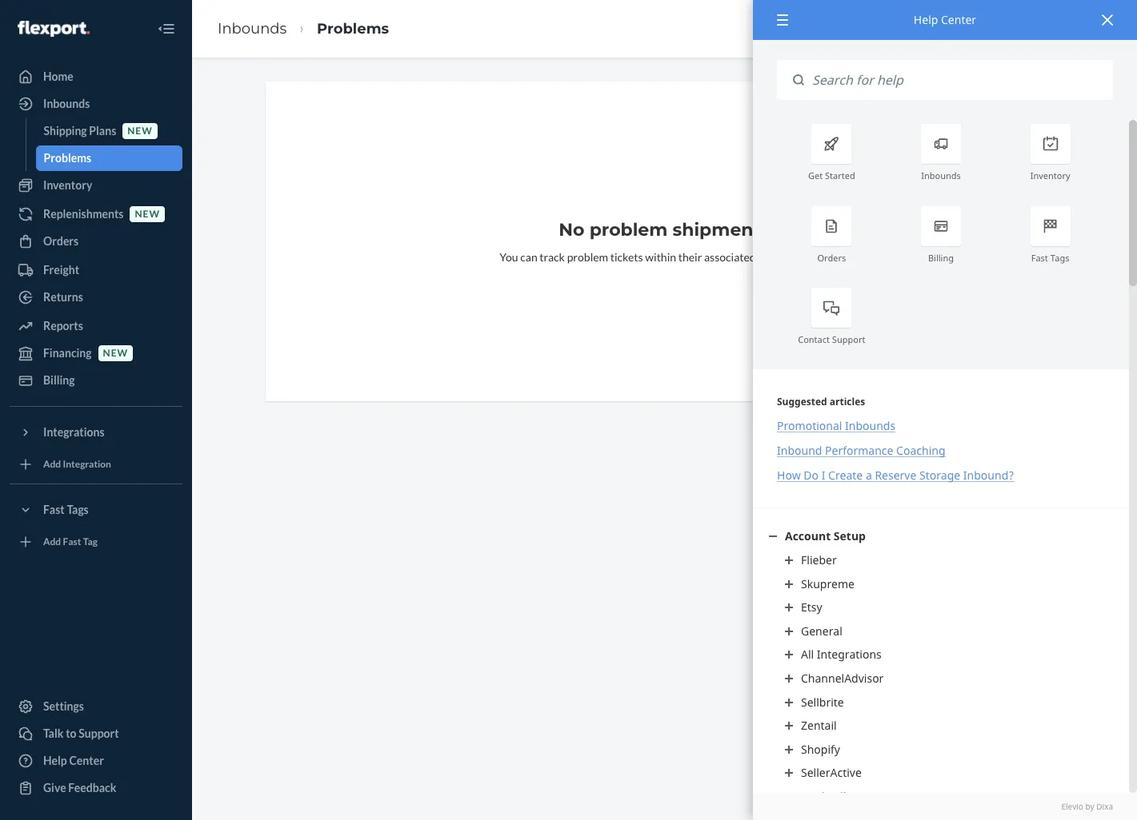 Task type: describe. For each thing, give the bounding box(es) containing it.
plans
[[89, 124, 116, 138]]

started
[[825, 170, 855, 182]]

elevio by dixa link
[[777, 802, 1113, 813]]

shipping
[[758, 250, 799, 264]]

shipping plans
[[44, 124, 116, 138]]

account setup link
[[769, 529, 1113, 545]]

home link
[[10, 64, 182, 90]]

0 vertical spatial tags
[[1050, 252, 1070, 264]]

replenishments
[[43, 207, 124, 221]]

elevio
[[1061, 802, 1083, 813]]

fast tags inside dropdown button
[[43, 503, 89, 517]]

flieber
[[801, 553, 837, 568]]

returns link
[[10, 285, 182, 310]]

1 horizontal spatial help center
[[914, 12, 976, 27]]

associated
[[704, 250, 756, 264]]

problems inside the breadcrumbs navigation
[[317, 20, 389, 37]]

storage
[[919, 468, 960, 484]]

inbound performance coaching
[[777, 444, 945, 459]]

0 horizontal spatial problems link
[[36, 146, 182, 171]]

Search search field
[[804, 60, 1113, 100]]

account
[[785, 529, 831, 544]]

help inside 'link'
[[43, 755, 67, 768]]

fast inside dropdown button
[[43, 503, 65, 517]]

1 horizontal spatial integrations
[[817, 648, 882, 663]]

add for add integration
[[43, 459, 61, 471]]

to
[[66, 727, 76, 741]]

inbounds inside the breadcrumbs navigation
[[218, 20, 287, 37]]

skupreme link
[[785, 577, 1097, 592]]

give
[[43, 782, 66, 795]]

selleractive
[[801, 766, 862, 781]]

how
[[777, 468, 801, 484]]

can
[[520, 250, 537, 264]]

problems link inside the breadcrumbs navigation
[[317, 20, 389, 37]]

add fast tag link
[[10, 530, 182, 555]]

all integrations
[[801, 648, 882, 663]]

0 vertical spatial problem
[[589, 219, 668, 241]]

billing link
[[10, 368, 182, 394]]

performance
[[825, 444, 893, 459]]

geekseller
[[801, 790, 857, 805]]

1 horizontal spatial help
[[914, 12, 938, 27]]

coaching
[[896, 444, 945, 459]]

suggested articles
[[777, 396, 865, 409]]

all integrations link
[[785, 648, 1097, 663]]

1 vertical spatial problems
[[44, 151, 91, 165]]

no problem shipments
[[559, 219, 770, 241]]

inbound
[[777, 444, 822, 459]]

0 vertical spatial fast
[[1031, 252, 1048, 264]]

all
[[801, 648, 814, 663]]

suggested
[[777, 396, 827, 409]]

freight link
[[10, 258, 182, 283]]

reports link
[[10, 314, 182, 339]]

settings link
[[10, 695, 182, 720]]

contact
[[798, 334, 830, 346]]

tickets
[[610, 250, 643, 264]]

their
[[678, 250, 702, 264]]

get started
[[808, 170, 855, 182]]

0 vertical spatial fast tags
[[1031, 252, 1070, 264]]

orders link
[[10, 229, 182, 254]]

dixa
[[1096, 802, 1113, 813]]

talk
[[43, 727, 64, 741]]

channeladvisor
[[801, 671, 884, 687]]

add fast tag
[[43, 536, 98, 548]]

integrations inside dropdown button
[[43, 426, 105, 439]]

integration
[[63, 459, 111, 471]]

no
[[559, 219, 585, 241]]

setup
[[834, 529, 866, 544]]

flexport logo image
[[18, 21, 89, 37]]

by
[[1085, 802, 1094, 813]]

flieber link
[[785, 553, 1097, 569]]

general link
[[785, 624, 1097, 640]]

geekseller link
[[785, 790, 1097, 805]]

1 horizontal spatial orders
[[817, 252, 846, 264]]

add integration
[[43, 459, 111, 471]]

articles
[[830, 396, 865, 409]]

general
[[801, 624, 842, 639]]

how do i create a reserve storage inbound?
[[777, 468, 1014, 484]]

help center link
[[10, 749, 182, 775]]

talk to support
[[43, 727, 119, 741]]

new for financing
[[103, 348, 128, 360]]

give feedback button
[[10, 776, 182, 802]]

support inside button
[[79, 727, 119, 741]]

2 vertical spatial fast
[[63, 536, 81, 548]]

inbound?
[[963, 468, 1014, 484]]

close navigation image
[[157, 19, 176, 38]]



Task type: vqa. For each thing, say whether or not it's contained in the screenshot.
suggested
yes



Task type: locate. For each thing, give the bounding box(es) containing it.
1 vertical spatial center
[[69, 755, 104, 768]]

fast tags
[[1031, 252, 1070, 264], [43, 503, 89, 517]]

inventory
[[1030, 170, 1070, 182], [43, 178, 92, 192]]

1 vertical spatial problem
[[567, 250, 608, 264]]

2 add from the top
[[43, 536, 61, 548]]

tags
[[1050, 252, 1070, 264], [67, 503, 89, 517]]

add left tag
[[43, 536, 61, 548]]

billing
[[928, 252, 954, 264], [43, 374, 75, 387]]

1 horizontal spatial problems
[[317, 20, 389, 37]]

tags inside dropdown button
[[67, 503, 89, 517]]

1 vertical spatial problems link
[[36, 146, 182, 171]]

problems
[[317, 20, 389, 37], [44, 151, 91, 165]]

0 horizontal spatial billing
[[43, 374, 75, 387]]

0 horizontal spatial orders
[[43, 234, 79, 248]]

0 vertical spatial new
[[127, 125, 153, 137]]

you can track problem tickets within their associated shipping plans.
[[500, 250, 830, 264]]

1 vertical spatial inbounds link
[[10, 91, 182, 117]]

1 vertical spatial help center
[[43, 755, 104, 768]]

talk to support button
[[10, 722, 182, 747]]

0 horizontal spatial support
[[79, 727, 119, 741]]

add
[[43, 459, 61, 471], [43, 536, 61, 548]]

1 vertical spatial billing
[[43, 374, 75, 387]]

0 horizontal spatial center
[[69, 755, 104, 768]]

1 horizontal spatial billing
[[928, 252, 954, 264]]

1 horizontal spatial support
[[832, 334, 865, 346]]

center inside 'link'
[[69, 755, 104, 768]]

1 vertical spatial add
[[43, 536, 61, 548]]

new down 'reports' link
[[103, 348, 128, 360]]

1 horizontal spatial center
[[941, 12, 976, 27]]

inventory link
[[10, 173, 182, 198]]

add integration link
[[10, 452, 182, 478]]

integrations
[[43, 426, 105, 439], [817, 648, 882, 663]]

0 vertical spatial billing
[[928, 252, 954, 264]]

0 vertical spatial add
[[43, 459, 61, 471]]

center
[[941, 12, 976, 27], [69, 755, 104, 768]]

i
[[822, 468, 825, 484]]

1 vertical spatial orders
[[817, 252, 846, 264]]

1 vertical spatial integrations
[[817, 648, 882, 663]]

returns
[[43, 290, 83, 304]]

help center up search search box
[[914, 12, 976, 27]]

orders right shipping
[[817, 252, 846, 264]]

0 horizontal spatial help center
[[43, 755, 104, 768]]

integrations up channeladvisor
[[817, 648, 882, 663]]

new up orders link
[[135, 208, 160, 220]]

add left "integration"
[[43, 459, 61, 471]]

contact support
[[798, 334, 865, 346]]

zentail
[[801, 719, 837, 734]]

feedback
[[68, 782, 116, 795]]

shopify link
[[785, 742, 1097, 758]]

0 vertical spatial support
[[832, 334, 865, 346]]

account setup
[[785, 529, 866, 544]]

reports
[[43, 319, 83, 333]]

sellbrite
[[801, 695, 844, 710]]

create
[[828, 468, 863, 484]]

1 horizontal spatial problems link
[[317, 20, 389, 37]]

tag
[[83, 536, 98, 548]]

new
[[127, 125, 153, 137], [135, 208, 160, 220], [103, 348, 128, 360]]

zentail link
[[785, 719, 1097, 734]]

you
[[500, 250, 518, 264]]

0 vertical spatial help
[[914, 12, 938, 27]]

settings
[[43, 700, 84, 714]]

do
[[804, 468, 819, 484]]

a
[[866, 468, 872, 484]]

promotional inbounds
[[777, 419, 896, 434]]

0 horizontal spatial problems
[[44, 151, 91, 165]]

help center inside 'link'
[[43, 755, 104, 768]]

0 horizontal spatial inbounds link
[[10, 91, 182, 117]]

0 horizontal spatial fast tags
[[43, 503, 89, 517]]

0 horizontal spatial tags
[[67, 503, 89, 517]]

1 vertical spatial tags
[[67, 503, 89, 517]]

new right "plans"
[[127, 125, 153, 137]]

etsy
[[801, 600, 822, 615]]

track
[[540, 250, 565, 264]]

problem down "no"
[[567, 250, 608, 264]]

0 horizontal spatial integrations
[[43, 426, 105, 439]]

sellbrite link
[[785, 695, 1097, 711]]

support down the settings link
[[79, 727, 119, 741]]

inbounds
[[218, 20, 287, 37], [43, 97, 90, 110], [921, 170, 961, 182], [845, 419, 896, 434]]

0 vertical spatial center
[[941, 12, 976, 27]]

support
[[832, 334, 865, 346], [79, 727, 119, 741]]

1 vertical spatial fast
[[43, 503, 65, 517]]

etsy link
[[785, 600, 1097, 616]]

selleractive link
[[785, 766, 1097, 782]]

1 vertical spatial support
[[79, 727, 119, 741]]

shipments
[[673, 219, 770, 241]]

channeladvisor link
[[785, 671, 1097, 687]]

0 vertical spatial integrations
[[43, 426, 105, 439]]

problems link
[[317, 20, 389, 37], [36, 146, 182, 171]]

fast
[[1031, 252, 1048, 264], [43, 503, 65, 517], [63, 536, 81, 548]]

1 horizontal spatial inbounds link
[[218, 20, 287, 37]]

reserve
[[875, 468, 917, 484]]

0 horizontal spatial inventory
[[43, 178, 92, 192]]

support right contact
[[832, 334, 865, 346]]

within
[[645, 250, 676, 264]]

give feedback
[[43, 782, 116, 795]]

1 horizontal spatial tags
[[1050, 252, 1070, 264]]

shopify
[[801, 742, 840, 758]]

integrations button
[[10, 420, 182, 446]]

help up search search box
[[914, 12, 938, 27]]

center down talk to support
[[69, 755, 104, 768]]

freight
[[43, 263, 79, 277]]

elevio by dixa
[[1061, 802, 1113, 813]]

promotional
[[777, 419, 842, 434]]

home
[[43, 70, 73, 83]]

0 vertical spatial help center
[[914, 12, 976, 27]]

1 horizontal spatial inventory
[[1030, 170, 1070, 182]]

help up give
[[43, 755, 67, 768]]

0 vertical spatial inbounds link
[[218, 20, 287, 37]]

1 vertical spatial new
[[135, 208, 160, 220]]

integrations up add integration
[[43, 426, 105, 439]]

fast tags button
[[10, 498, 182, 523]]

new for shipping plans
[[127, 125, 153, 137]]

2 vertical spatial new
[[103, 348, 128, 360]]

skupreme
[[801, 577, 855, 592]]

0 horizontal spatial help
[[43, 755, 67, 768]]

0 vertical spatial problems
[[317, 20, 389, 37]]

orders
[[43, 234, 79, 248], [817, 252, 846, 264]]

1 vertical spatial help
[[43, 755, 67, 768]]

get
[[808, 170, 823, 182]]

financing
[[43, 346, 92, 360]]

add for add fast tag
[[43, 536, 61, 548]]

1 horizontal spatial fast tags
[[1031, 252, 1070, 264]]

breadcrumbs navigation
[[205, 5, 402, 52]]

center up search search box
[[941, 12, 976, 27]]

shipping
[[44, 124, 87, 138]]

orders up 'freight'
[[43, 234, 79, 248]]

help center
[[914, 12, 976, 27], [43, 755, 104, 768]]

1 add from the top
[[43, 459, 61, 471]]

1 vertical spatial fast tags
[[43, 503, 89, 517]]

problem up tickets
[[589, 219, 668, 241]]

0 vertical spatial problems link
[[317, 20, 389, 37]]

help
[[914, 12, 938, 27], [43, 755, 67, 768]]

0 vertical spatial orders
[[43, 234, 79, 248]]

help center down to
[[43, 755, 104, 768]]

new for replenishments
[[135, 208, 160, 220]]



